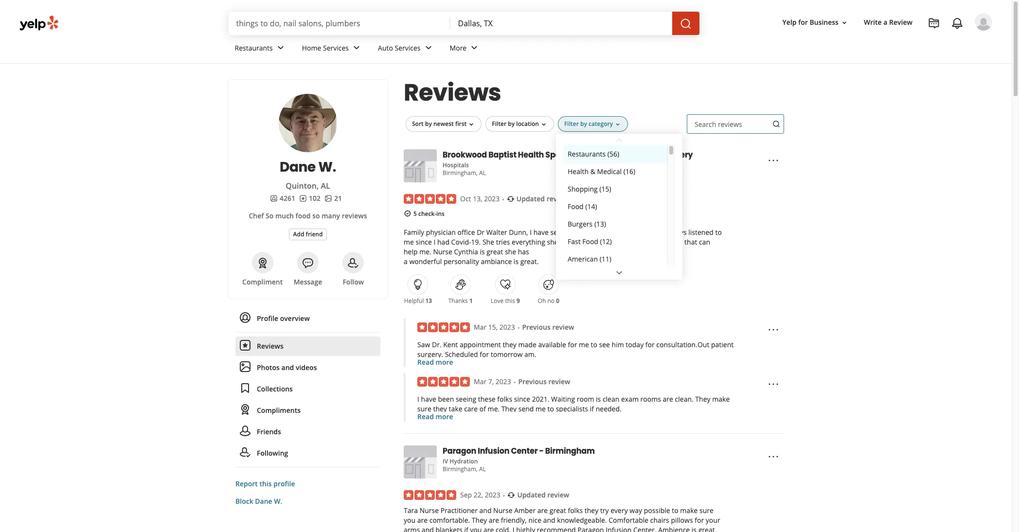 Task type: describe. For each thing, give the bounding box(es) containing it.
me. inside family physician office dr walter dunn, i have seen jenna, np 3 years now she has always listened to me since i had covid-19. she tries everything she can do to help me or get me  to the drs that can help me. nurse cynthia is great she has a wonderful personality ambiance is great.
[[420, 247, 432, 257]]

2 vertical spatial she
[[505, 247, 516, 257]]

birmingham, inside paragon infusion center - birmingham iv hydration birmingham, al
[[443, 465, 478, 474]]

had
[[437, 238, 450, 247]]

a inside family physician office dr walter dunn, i have seen jenna, np 3 years now she has always listened to me since i had covid-19. she tries everything she can do to help me or get me  to the drs that can help me. nurse cynthia is great she has a wonderful personality ambiance is great.
[[404, 257, 408, 266]]

get
[[628, 238, 638, 247]]

appointment
[[460, 340, 501, 350]]

nurse right tara
[[420, 506, 439, 516]]

restaurants (56) button
[[564, 145, 668, 163]]

me right get at the right top of the page
[[640, 238, 650, 247]]

and right arms
[[422, 526, 434, 532]]

(9 reactions) element
[[517, 297, 520, 305]]

way
[[630, 506, 642, 516]]

  text field inside region
[[687, 114, 784, 134]]

message
[[294, 277, 322, 287]]

shopping
[[568, 184, 598, 194]]

nurse up friendly, at the bottom of the page
[[494, 506, 513, 516]]

menu image for saw dr. kent appointment they made available for me to see him today for consultation.out patient surgery. scheduled for tomorrow am.
[[768, 324, 780, 336]]

block dane w.
[[236, 497, 282, 506]]

everything
[[512, 238, 545, 247]]

21
[[334, 194, 342, 203]]

me. inside i have been seeing these folks since 2021. waiting room is clean exam rooms are clean. they make sure they take care of me. they send me to specialists if needed. read more
[[488, 405, 500, 414]]

0 vertical spatial has
[[653, 228, 664, 237]]

search reviews
[[695, 120, 742, 129]]

if inside tara nurse practitioner and nurse amber are great folks they try every way possible to make sure you are comfortable. they are friendly, nice and knowledgeable. comfortable chairs pillows for your arms and blankets if you are cold. i highly recommend paragon infusion center. ambience is great.
[[464, 526, 468, 532]]

dr.
[[432, 340, 442, 350]]

follow
[[343, 277, 364, 287]]

1 horizontal spatial reviews
[[404, 76, 501, 109]]

(13 reactions) element
[[426, 297, 432, 305]]

comfortable.
[[430, 516, 470, 525]]

24 chevron down v2 image for home services
[[351, 42, 363, 54]]

birmingham, inside 'brookwood baptist health specialty care network neurosurgery hospitals birmingham, al'
[[443, 169, 478, 177]]

personality
[[444, 257, 479, 266]]

maria w. image
[[975, 13, 993, 31]]

she
[[483, 238, 494, 247]]

w. inside the dane w. quinton, al
[[318, 158, 336, 177]]

category
[[589, 120, 613, 128]]

great. inside tara nurse practitioner and nurse amber are great folks they try every way possible to make sure you are comfortable. they are friendly, nice and knowledgeable. comfortable chairs pillows for your arms and blankets if you are cold. i highly recommend paragon infusion center. ambience is great.
[[699, 526, 717, 532]]

i inside i have been seeing these folks since 2021. waiting room is clean exam rooms are clean. they make sure they take care of me. they send me to specialists if needed. read more
[[418, 395, 419, 404]]

oh
[[538, 297, 546, 305]]

by for category
[[581, 120, 587, 128]]

dane inside the dane w. quinton, al
[[280, 158, 316, 177]]

16 photos v2 image
[[325, 195, 332, 202]]

0 vertical spatial a
[[884, 18, 888, 27]]

to right do
[[583, 238, 590, 247]]

made
[[519, 340, 537, 350]]

filter for filter by location
[[492, 120, 507, 128]]

1 can from the left
[[560, 238, 571, 247]]

me down years
[[607, 238, 617, 247]]

folks inside tara nurse practitioner and nurse amber are great folks they try every way possible to make sure you are comfortable. they are friendly, nice and knowledgeable. comfortable chairs pillows for your arms and blankets if you are cold. i highly recommend paragon infusion center. ambience is great.
[[568, 506, 583, 516]]

reviews element
[[299, 194, 321, 203]]

tries
[[496, 238, 510, 247]]

24 chevron down v2 image for auto services
[[423, 42, 434, 54]]

previous review for available
[[522, 323, 574, 332]]

thanks 1
[[449, 297, 473, 305]]

restaurants for restaurants (56)
[[568, 149, 606, 158]]

since inside i have been seeing these folks since 2021. waiting room is clean exam rooms are clean. they make sure they take care of me. they send me to specialists if needed. read more
[[514, 395, 530, 404]]

chairs
[[651, 516, 669, 525]]

24 chevron down v2 image inside filters group
[[614, 267, 625, 279]]

center
[[511, 446, 538, 457]]

photos and videos link
[[236, 358, 381, 378]]

are up arms
[[417, 516, 428, 525]]

review up tara nurse practitioner and nurse amber are great folks they try every way possible to make sure you are comfortable. they are friendly, nice and knowledgeable. comfortable chairs pillows for your arms and blankets if you are cold. i highly recommend paragon infusion center. ambience is great.
[[548, 491, 569, 500]]

tomorrow
[[491, 350, 523, 359]]

5 star rating image for sep 22, 2023
[[404, 491, 456, 500]]

reviews inside menu item
[[257, 342, 284, 351]]

no
[[548, 297, 555, 305]]

to right listened
[[716, 228, 722, 237]]

read more button for have
[[418, 412, 453, 422]]

sep 22, 2023
[[460, 491, 501, 500]]

blankets
[[436, 526, 463, 532]]

profile overview menu item
[[236, 309, 381, 333]]

following link
[[236, 444, 381, 463]]

for right today
[[646, 340, 655, 350]]

health inside 'brookwood baptist health specialty care network neurosurgery hospitals birmingham, al'
[[518, 149, 544, 161]]

are inside i have been seeing these folks since 2021. waiting room is clean exam rooms are clean. they make sure they take care of me. they send me to specialists if needed. read more
[[663, 395, 673, 404]]

drs
[[672, 238, 683, 247]]

0 vertical spatial food
[[568, 202, 584, 211]]

profile
[[257, 314, 278, 323]]

more link
[[442, 35, 488, 63]]

0 vertical spatial she
[[640, 228, 651, 237]]

7,
[[488, 377, 494, 387]]

reviews link
[[236, 337, 381, 356]]

physician
[[426, 228, 456, 237]]

dr
[[477, 228, 485, 237]]

and down sep 22, 2023
[[480, 506, 492, 516]]

mar for mar 15, 2023
[[474, 323, 487, 332]]

is inside i have been seeing these folks since 2021. waiting room is clean exam rooms are clean. they make sure they take care of me. they send me to specialists if needed. read more
[[596, 395, 601, 404]]

review down "shopping"
[[547, 194, 569, 203]]

9
[[517, 297, 520, 305]]

1 vertical spatial dane
[[255, 497, 272, 506]]

are left cold.
[[484, 526, 494, 532]]

american (11)
[[568, 254, 612, 264]]

more inside saw dr. kent appointment they made available for me to see him today for consultation.out patient surgery. scheduled for tomorrow am. read more
[[436, 358, 453, 367]]

16 review v2 image
[[299, 195, 307, 202]]

rooms
[[641, 395, 661, 404]]

me inside saw dr. kent appointment they made available for me to see him today for consultation.out patient surgery. scheduled for tomorrow am. read more
[[579, 340, 589, 350]]

office
[[458, 228, 475, 237]]

is down she
[[480, 247, 485, 257]]

projects image
[[929, 18, 940, 29]]

(13)
[[595, 219, 606, 229]]

first
[[455, 120, 467, 128]]

tara
[[404, 506, 418, 516]]

16 chevron down v2 image for yelp for business
[[841, 19, 849, 27]]

that
[[685, 238, 698, 247]]

menu image for i have been seeing these folks since 2021. waiting room is clean exam rooms are clean. they make sure they take care of me. they send me to specialists if needed.
[[768, 379, 780, 390]]

fast food (12)
[[568, 237, 612, 246]]

24 chevron down v2 image for restaurants
[[275, 42, 286, 54]]

infusion inside tara nurse practitioner and nurse amber are great folks they try every way possible to make sure you are comfortable. they are friendly, nice and knowledgeable. comfortable chairs pillows for your arms and blankets if you are cold. i highly recommend paragon infusion center. ambience is great.
[[606, 526, 632, 532]]

24 friends v2 image
[[239, 426, 251, 437]]

to left the the
[[652, 238, 658, 247]]

every
[[611, 506, 628, 516]]

5 star rating image for oct 13, 2023
[[404, 194, 456, 204]]

these
[[478, 395, 496, 404]]

4261
[[280, 194, 295, 203]]

np
[[589, 228, 598, 237]]

brookwood
[[443, 149, 487, 161]]

1 vertical spatial you
[[470, 526, 482, 532]]

al inside 'brookwood baptist health specialty care network neurosurgery hospitals birmingham, al'
[[479, 169, 486, 177]]

hospitals
[[443, 161, 469, 169]]

walter
[[486, 228, 507, 237]]

make inside tara nurse practitioner and nurse amber are great folks they try every way possible to make sure you are comfortable. they are friendly, nice and knowledgeable. comfortable chairs pillows for your arms and blankets if you are cold. i highly recommend paragon infusion center. ambience is great.
[[680, 506, 698, 516]]

shopping (15) button
[[564, 180, 668, 198]]

review up waiting
[[549, 377, 571, 387]]

2023 for sep 22, 2023
[[485, 491, 501, 500]]

compliments
[[257, 406, 301, 415]]

seeing
[[456, 395, 476, 404]]

to inside i have been seeing these folks since 2021. waiting room is clean exam rooms are clean. they make sure they take care of me. they send me to specialists if needed. read more
[[548, 405, 554, 414]]

1 vertical spatial w.
[[274, 497, 282, 506]]

restaurants link
[[227, 35, 294, 63]]

5 star rating image for mar 7, 2023
[[418, 377, 470, 387]]

friends element
[[270, 194, 295, 203]]

friendly,
[[501, 516, 527, 525]]

(14)
[[586, 202, 597, 211]]

oct 13, 2023
[[460, 194, 500, 203]]

previous for since
[[518, 377, 547, 387]]

paragon infusion center - birmingham iv hydration birmingham, al
[[443, 446, 595, 474]]

business categories element
[[227, 35, 993, 63]]

none field near
[[458, 18, 665, 29]]

menu image
[[768, 155, 780, 166]]

1 horizontal spatial she
[[547, 238, 558, 247]]

is right "ambiance"
[[514, 257, 519, 266]]

1 vertical spatial food
[[583, 237, 599, 246]]

overview
[[280, 314, 310, 323]]

by for newest
[[425, 120, 432, 128]]

family
[[404, 228, 424, 237]]

24 review v2 image
[[239, 340, 251, 352]]

fast food (12) button
[[564, 233, 668, 250]]

for inside button
[[799, 18, 808, 27]]

sort by newest first
[[412, 120, 467, 128]]

al inside the dane w. quinton, al
[[321, 181, 330, 191]]

al inside paragon infusion center - birmingham iv hydration birmingham, al
[[479, 465, 486, 474]]

mar 7, 2023
[[474, 377, 511, 387]]

filters group
[[404, 116, 683, 280]]

center.
[[634, 526, 657, 532]]

years
[[605, 228, 623, 237]]

follow image
[[348, 257, 359, 269]]

is inside tara nurse practitioner and nurse amber are great folks they try every way possible to make sure you are comfortable. they are friendly, nice and knowledgeable. comfortable chairs pillows for your arms and blankets if you are cold. i highly recommend paragon infusion center. ambience is great.
[[692, 526, 697, 532]]

search image
[[680, 18, 692, 29]]

today
[[626, 340, 644, 350]]

22,
[[474, 491, 483, 500]]

24 profile v2 image
[[239, 312, 251, 324]]

business
[[810, 18, 839, 27]]

read inside i have been seeing these folks since 2021. waiting room is clean exam rooms are clean. they make sure they take care of me. they send me to specialists if needed. read more
[[418, 412, 434, 422]]

take
[[449, 405, 463, 414]]

quinton,
[[286, 181, 319, 191]]

home services link
[[294, 35, 370, 63]]

(15)
[[600, 184, 612, 194]]

they inside tara nurse practitioner and nurse amber are great folks they try every way possible to make sure you are comfortable. they are friendly, nice and knowledgeable. comfortable chairs pillows for your arms and blankets if you are cold. i highly recommend paragon infusion center. ambience is great.
[[585, 506, 599, 516]]

great inside tara nurse practitioner and nurse amber are great folks they try every way possible to make sure you are comfortable. they are friendly, nice and knowledgeable. comfortable chairs pillows for your arms and blankets if you are cold. i highly recommend paragon infusion center. ambience is great.
[[550, 506, 566, 516]]

nice
[[529, 516, 542, 525]]

this for report
[[260, 479, 272, 489]]

following menu item
[[236, 444, 381, 468]]

i left had
[[434, 238, 436, 247]]

american (11) button
[[564, 250, 668, 268]]

24 collections v2 image
[[239, 383, 251, 394]]

16 check in v2 image
[[404, 210, 412, 217]]

19.
[[471, 238, 481, 247]]

reviews inside region
[[718, 120, 742, 129]]

(0 reactions) element
[[556, 297, 560, 305]]

add
[[293, 230, 304, 238]]

to inside tara nurse practitioner and nurse amber are great folks they try every way possible to make sure you are comfortable. they are friendly, nice and knowledgeable. comfortable chairs pillows for your arms and blankets if you are cold. i highly recommend paragon infusion center. ambience is great.
[[672, 506, 679, 516]]



Task type: vqa. For each thing, say whether or not it's contained in the screenshot.
the leftmost Dane
yes



Task type: locate. For each thing, give the bounding box(es) containing it.
reviews up the photos
[[257, 342, 284, 351]]

love
[[491, 297, 504, 305]]

1 vertical spatial restaurants
[[568, 149, 606, 158]]

1 horizontal spatial restaurants
[[568, 149, 606, 158]]

mar left the 7,
[[474, 377, 487, 387]]

24 following v2 image
[[239, 447, 251, 459]]

1 by from the left
[[425, 120, 432, 128]]

2 vertical spatial they
[[472, 516, 487, 525]]

they down practitioner
[[472, 516, 487, 525]]

report
[[236, 479, 258, 489]]

5 star rating image up the 5 check-ins
[[404, 194, 456, 204]]

restaurants (56)
[[568, 149, 620, 158]]

helpful
[[404, 297, 424, 305]]

0 horizontal spatial she
[[505, 247, 516, 257]]

me left see at the bottom right of page
[[579, 340, 589, 350]]

24 chevron down v2 image inside home services link
[[351, 42, 363, 54]]

great. inside family physician office dr walter dunn, i have seen jenna, np 3 years now she has always listened to me since i had covid-19. she tries everything she can do to help me or get me  to the drs that can help me. nurse cynthia is great she has a wonderful personality ambiance is great.
[[521, 257, 539, 266]]

1 none field from the left
[[236, 18, 443, 29]]

read more button down 'been' at left
[[418, 412, 453, 422]]

infusion inside paragon infusion center - birmingham iv hydration birmingham, al
[[478, 446, 510, 457]]

if inside i have been seeing these folks since 2021. waiting room is clean exam rooms are clean. they make sure they take care of me. they send me to specialists if needed. read more
[[590, 405, 594, 414]]

make up pillows on the right of page
[[680, 506, 698, 516]]

16 update v2 image right oct 13, 2023
[[507, 195, 515, 203]]

infusion down comfortable
[[606, 526, 632, 532]]

2 horizontal spatial she
[[640, 228, 651, 237]]

review
[[547, 194, 569, 203], [553, 323, 574, 332], [549, 377, 571, 387], [548, 491, 569, 500]]

16 update v2 image
[[507, 195, 515, 203], [508, 492, 516, 499]]

great up recommend
[[550, 506, 566, 516]]

a right write
[[884, 18, 888, 27]]

previous up 2021.
[[518, 377, 547, 387]]

this for love
[[505, 297, 515, 305]]

5 star rating image for mar 15, 2023
[[418, 323, 470, 333]]

is left clean
[[596, 395, 601, 404]]

1 more from the top
[[436, 358, 453, 367]]

0 vertical spatial great
[[487, 247, 503, 257]]

0 horizontal spatial filter
[[492, 120, 507, 128]]

1 vertical spatial al
[[321, 181, 330, 191]]

1 vertical spatial they
[[433, 405, 447, 414]]

brookwood baptist health specialty care network neurosurgery hospitals birmingham, al
[[443, 149, 693, 177]]

1 vertical spatial birmingham,
[[443, 465, 478, 474]]

more
[[450, 43, 467, 52]]

they up tomorrow
[[503, 340, 517, 350]]

1 vertical spatial help
[[404, 247, 418, 257]]

2 menu image from the top
[[768, 379, 780, 390]]

you down practitioner
[[470, 526, 482, 532]]

updated review for specialty
[[517, 194, 569, 203]]

2 none field from the left
[[458, 18, 665, 29]]

dunn,
[[509, 228, 528, 237]]

birmingham, up sep
[[443, 465, 478, 474]]

if down room
[[590, 405, 594, 414]]

add friend button
[[289, 229, 327, 240]]

mar left 15,
[[474, 323, 487, 332]]

sep
[[460, 491, 472, 500]]

1 read more button from the top
[[418, 358, 453, 368]]

0 vertical spatial dane
[[280, 158, 316, 177]]

this inside region
[[505, 297, 515, 305]]

kent
[[443, 340, 458, 350]]

0 vertical spatial have
[[534, 228, 549, 237]]

1 horizontal spatial a
[[884, 18, 888, 27]]

2 vertical spatial menu image
[[768, 451, 780, 463]]

restaurants inside button
[[568, 149, 606, 158]]

0
[[556, 297, 560, 305]]

16 chevron down v2 image inside the yelp for business button
[[841, 19, 849, 27]]

(1 reaction) element
[[470, 297, 473, 305]]

0 vertical spatial menu image
[[768, 324, 780, 336]]

by inside filter by location popup button
[[508, 120, 515, 128]]

0 horizontal spatial if
[[464, 526, 468, 532]]

al down brookwood
[[479, 169, 486, 177]]

help up wonderful
[[404, 247, 418, 257]]

has
[[653, 228, 664, 237], [518, 247, 529, 257]]

birmingham, down brookwood
[[443, 169, 478, 177]]

oct
[[460, 194, 471, 203]]

0 vertical spatial read more button
[[418, 358, 453, 368]]

1 horizontal spatial have
[[534, 228, 549, 237]]

Find text field
[[236, 18, 443, 29]]

they inside i have been seeing these folks since 2021. waiting room is clean exam rooms are clean. they make sure they take care of me. they send me to specialists if needed. read more
[[433, 405, 447, 414]]

3 menu image from the top
[[768, 451, 780, 463]]

1 horizontal spatial make
[[713, 395, 730, 404]]

none field find
[[236, 18, 443, 29]]

1 vertical spatial previous review
[[518, 377, 571, 387]]

me down family at left top
[[404, 238, 414, 247]]

16 chevron down v2 image right category at the right top
[[614, 121, 622, 128]]

waiting
[[551, 395, 575, 404]]

by inside sort by newest first popup button
[[425, 120, 432, 128]]

nurse
[[433, 247, 452, 257], [420, 506, 439, 516], [494, 506, 513, 516]]

  text field
[[687, 114, 784, 134]]

and
[[282, 363, 294, 372], [480, 506, 492, 516], [543, 516, 556, 525], [422, 526, 434, 532]]

they down 'been' at left
[[433, 405, 447, 414]]

health right baptist at top
[[518, 149, 544, 161]]

check-
[[418, 210, 437, 218]]

dane w. quinton, al
[[280, 158, 336, 191]]

previous up made
[[522, 323, 551, 332]]

1 vertical spatial great
[[550, 506, 566, 516]]

mar for mar 7, 2023
[[474, 377, 487, 387]]

menu image
[[768, 324, 780, 336], [768, 379, 780, 390], [768, 451, 780, 463]]

sure left take
[[418, 405, 432, 414]]

(12)
[[600, 237, 612, 246]]

by left location
[[508, 120, 515, 128]]

1 vertical spatial menu image
[[768, 379, 780, 390]]

2023 for oct 13, 2023
[[484, 194, 500, 203]]

food
[[568, 202, 584, 211], [583, 237, 599, 246]]

0 horizontal spatial services
[[323, 43, 349, 52]]

consultation.out
[[657, 340, 710, 350]]

0 horizontal spatial restaurants
[[235, 43, 273, 52]]

0 vertical spatial reviews
[[404, 76, 501, 109]]

can down listened
[[699, 238, 711, 247]]

2021.
[[532, 395, 550, 404]]

photos element
[[325, 194, 342, 203]]

24 photos v2 image
[[239, 361, 251, 373]]

filter left category at the right top
[[564, 120, 579, 128]]

1 birmingham, from the top
[[443, 169, 478, 177]]

much
[[275, 211, 294, 220]]

so
[[312, 211, 320, 220]]

have up everything
[[534, 228, 549, 237]]

previous for available
[[522, 323, 551, 332]]

0 horizontal spatial since
[[416, 238, 432, 247]]

the
[[660, 238, 670, 247]]

filter for filter by category
[[564, 120, 579, 128]]

0 vertical spatial al
[[479, 169, 486, 177]]

practitioner
[[441, 506, 478, 516]]

region containing brookwood baptist health specialty care network neurosurgery
[[400, 107, 788, 532]]

if right the blankets on the bottom left of page
[[464, 526, 468, 532]]

0 vertical spatial mar
[[474, 323, 487, 332]]

for down appointment
[[480, 350, 489, 359]]

health inside button
[[568, 167, 589, 176]]

2 birmingham, from the top
[[443, 465, 478, 474]]

2023 for mar 15, 2023
[[500, 323, 515, 332]]

are
[[663, 395, 673, 404], [538, 506, 548, 516], [417, 516, 428, 525], [489, 516, 499, 525], [484, 526, 494, 532]]

she down tries
[[505, 247, 516, 257]]

1 vertical spatial reviews
[[257, 342, 284, 351]]

0 horizontal spatial paragon
[[443, 446, 476, 457]]

2 horizontal spatial by
[[581, 120, 587, 128]]

nurse inside family physician office dr walter dunn, i have seen jenna, np 3 years now she has always listened to me since i had covid-19. she tries everything she can do to help me or get me  to the drs that can help me. nurse cynthia is great she has a wonderful personality ambiance is great.
[[433, 247, 452, 257]]

0 vertical spatial they
[[503, 340, 517, 350]]

restaurants
[[235, 43, 273, 52], [568, 149, 606, 158]]

1 horizontal spatial w.
[[318, 158, 336, 177]]

filter inside filter by category dropdown button
[[564, 120, 579, 128]]

saw
[[418, 340, 430, 350]]

5
[[414, 210, 417, 218]]

2023 right "13,"
[[484, 194, 500, 203]]

16 chevron down v2 image
[[468, 121, 476, 128]]

me inside i have been seeing these folks since 2021. waiting room is clean exam rooms are clean. they make sure they take care of me. they send me to specialists if needed. read more
[[536, 405, 546, 414]]

24 chevron down v2 image right auto services
[[423, 42, 434, 54]]

0 vertical spatial this
[[505, 297, 515, 305]]

reviews up first
[[404, 76, 501, 109]]

2 services from the left
[[395, 43, 421, 52]]

15,
[[488, 323, 498, 332]]

0 horizontal spatial they
[[433, 405, 447, 414]]

previous review up the available
[[522, 323, 574, 332]]

16 update v2 image for baptist
[[507, 195, 515, 203]]

1 mar from the top
[[474, 323, 487, 332]]

she
[[640, 228, 651, 237], [547, 238, 558, 247], [505, 247, 516, 257]]

2 vertical spatial al
[[479, 465, 486, 474]]

1 vertical spatial previous
[[518, 377, 547, 387]]

0 horizontal spatial a
[[404, 257, 408, 266]]

24 chevron down v2 image for more
[[469, 42, 480, 54]]

try
[[600, 506, 609, 516]]

more inside i have been seeing these folks since 2021. waiting room is clean exam rooms are clean. they make sure they take care of me. they send me to specialists if needed. read more
[[436, 412, 453, 422]]

1 horizontal spatial paragon
[[578, 526, 604, 532]]

available
[[538, 340, 566, 350]]

1 vertical spatial paragon
[[578, 526, 604, 532]]

for inside tara nurse practitioner and nurse amber are great folks they try every way possible to make sure you are comfortable. they are friendly, nice and knowledgeable. comfortable chairs pillows for your arms and blankets if you are cold. i highly recommend paragon infusion center. ambience is great.
[[695, 516, 704, 525]]

review up the available
[[553, 323, 574, 332]]

reviews right many
[[342, 211, 367, 220]]

1 vertical spatial they
[[502, 405, 517, 414]]

updated review up amber
[[517, 491, 569, 500]]

5 star rating image up 'been' at left
[[418, 377, 470, 387]]

1 horizontal spatial reviews
[[718, 120, 742, 129]]

1 vertical spatial more
[[436, 412, 453, 422]]

since inside family physician office dr walter dunn, i have seen jenna, np 3 years now she has always listened to me since i had covid-19. she tries everything she can do to help me or get me  to the drs that can help me. nurse cynthia is great she has a wonderful personality ambiance is great.
[[416, 238, 432, 247]]

previous review for since
[[518, 377, 571, 387]]

needed.
[[596, 405, 622, 414]]

2 horizontal spatial 16 chevron down v2 image
[[841, 19, 849, 27]]

2 can from the left
[[699, 238, 711, 247]]

0 vertical spatial updated
[[517, 194, 545, 203]]

have inside i have been seeing these folks since 2021. waiting room is clean exam rooms are clean. they make sure they take care of me. they send me to specialists if needed. read more
[[421, 395, 436, 404]]

for right the available
[[568, 340, 577, 350]]

1 horizontal spatial infusion
[[606, 526, 632, 532]]

has down everything
[[518, 247, 529, 257]]

sure up your
[[700, 506, 714, 516]]

24 chevron down v2 image right more
[[469, 42, 480, 54]]

0 vertical spatial help
[[592, 238, 605, 247]]

great inside family physician office dr walter dunn, i have seen jenna, np 3 years now she has always listened to me since i had covid-19. she tries everything she can do to help me or get me  to the drs that can help me. nurse cynthia is great she has a wonderful personality ambiance is great.
[[487, 247, 503, 257]]

3 by from the left
[[581, 120, 587, 128]]

1 horizontal spatial they
[[502, 405, 517, 414]]

3
[[600, 228, 604, 237]]

5 star rating image up dr.
[[418, 323, 470, 333]]

since up send
[[514, 395, 530, 404]]

they left send
[[502, 405, 517, 414]]

ambiance
[[481, 257, 512, 266]]

user actions element
[[775, 12, 1006, 72]]

profile overview
[[257, 314, 310, 323]]

care
[[584, 149, 603, 161]]

16 update v2 image up amber
[[508, 492, 516, 499]]

thanks
[[449, 297, 468, 305]]

0 vertical spatial sure
[[418, 405, 432, 414]]

services right auto
[[395, 43, 421, 52]]

13
[[426, 297, 432, 305]]

2 read from the top
[[418, 412, 434, 422]]

sure inside i have been seeing these folks since 2021. waiting room is clean exam rooms are clean. they make sure they take care of me. they send me to specialists if needed. read more
[[418, 405, 432, 414]]

paragon up iv hydration link
[[443, 446, 476, 457]]

1 vertical spatial she
[[547, 238, 558, 247]]

1 vertical spatial me.
[[488, 405, 500, 414]]

health
[[518, 149, 544, 161], [568, 167, 589, 176]]

1 horizontal spatial by
[[508, 120, 515, 128]]

folks up "knowledgeable."
[[568, 506, 583, 516]]

and up recommend
[[543, 516, 556, 525]]

1 vertical spatial make
[[680, 506, 698, 516]]

are up nice
[[538, 506, 548, 516]]

0 horizontal spatial me.
[[420, 247, 432, 257]]

1 horizontal spatial sure
[[700, 506, 714, 516]]

1 vertical spatial sure
[[700, 506, 714, 516]]

they inside tara nurse practitioner and nurse amber are great folks they try every way possible to make sure you are comfortable. they are friendly, nice and knowledgeable. comfortable chairs pillows for your arms and blankets if you are cold. i highly recommend paragon infusion center. ambience is great.
[[472, 516, 487, 525]]

i inside tara nurse practitioner and nurse amber are great folks they try every way possible to make sure you are comfortable. they are friendly, nice and knowledgeable. comfortable chairs pillows for your arms and blankets if you are cold. i highly recommend paragon infusion center. ambience is great.
[[513, 526, 515, 532]]

search image
[[773, 120, 781, 128]]

sure inside tara nurse practitioner and nurse amber are great folks they try every way possible to make sure you are comfortable. they are friendly, nice and knowledgeable. comfortable chairs pillows for your arms and blankets if you are cold. i highly recommend paragon infusion center. ambience is great.
[[700, 506, 714, 516]]

menu containing profile overview
[[236, 309, 381, 468]]

food right do
[[583, 237, 599, 246]]

24 chevron down v2 image
[[275, 42, 286, 54], [351, 42, 363, 54], [423, 42, 434, 54], [469, 42, 480, 54], [614, 267, 625, 279]]

patient
[[711, 340, 734, 350]]

birmingham,
[[443, 169, 478, 177], [443, 465, 478, 474]]

0 horizontal spatial they
[[472, 516, 487, 525]]

1 vertical spatial read
[[418, 412, 434, 422]]

0 vertical spatial read
[[418, 358, 434, 367]]

room
[[577, 395, 594, 404]]

read inside saw dr. kent appointment they made available for me to see him today for consultation.out patient surgery. scheduled for tomorrow am. read more
[[418, 358, 434, 367]]

16 chevron down v2 image
[[841, 19, 849, 27], [540, 121, 548, 128], [614, 121, 622, 128]]

health & medical (16)
[[568, 167, 636, 176]]

16 chevron down v2 image inside filter by category dropdown button
[[614, 121, 622, 128]]

None field
[[236, 18, 443, 29], [458, 18, 665, 29]]

since down family at left top
[[416, 238, 432, 247]]

by for location
[[508, 120, 515, 128]]

highly
[[516, 526, 535, 532]]

1 horizontal spatial great
[[550, 506, 566, 516]]

notifications image
[[952, 18, 964, 29]]

do
[[573, 238, 582, 247]]

read more button for dr.
[[418, 358, 453, 368]]

0 vertical spatial since
[[416, 238, 432, 247]]

0 horizontal spatial infusion
[[478, 446, 510, 457]]

1 vertical spatial has
[[518, 247, 529, 257]]

am.
[[525, 350, 537, 359]]

restaurants for restaurants
[[235, 43, 273, 52]]

2 horizontal spatial they
[[696, 395, 711, 404]]

now
[[624, 228, 638, 237]]

food left '(14)'
[[568, 202, 584, 211]]

2023 right 15,
[[500, 323, 515, 332]]

1 vertical spatial 16 update v2 image
[[508, 492, 516, 499]]

16 chevron down v2 image for filter by location
[[540, 121, 548, 128]]

0 vertical spatial make
[[713, 395, 730, 404]]

listened
[[689, 228, 714, 237]]

folks inside i have been seeing these folks since 2021. waiting room is clean exam rooms are clean. they make sure they take care of me. they send me to specialists if needed. read more
[[498, 395, 512, 404]]

1 vertical spatial this
[[260, 479, 272, 489]]

tara nurse practitioner and nurse amber are great folks they try every way possible to make sure you are comfortable. they are friendly, nice and knowledgeable. comfortable chairs pillows for your arms and blankets if you are cold. i highly recommend paragon infusion center. ambience is great.
[[404, 506, 721, 532]]

paragon inside tara nurse practitioner and nurse amber are great folks they try every way possible to make sure you are comfortable. they are friendly, nice and knowledgeable. comfortable chairs pillows for your arms and blankets if you are cold. i highly recommend paragon infusion center. ambience is great.
[[578, 526, 604, 532]]

1 horizontal spatial help
[[592, 238, 605, 247]]

16 chevron down v2 image right business
[[841, 19, 849, 27]]

2 by from the left
[[508, 120, 515, 128]]

have left 'been' at left
[[421, 395, 436, 404]]

by right sort
[[425, 120, 432, 128]]

24 compliment v2 image
[[239, 404, 251, 416]]

make inside i have been seeing these folks since 2021. waiting room is clean exam rooms are clean. they make sure they take care of me. they send me to specialists if needed. read more
[[713, 395, 730, 404]]

reviews menu item
[[236, 337, 381, 356]]

i up everything
[[530, 228, 532, 237]]

13,
[[473, 194, 483, 203]]

Near text field
[[458, 18, 665, 29]]

filter
[[492, 120, 507, 128], [564, 120, 579, 128]]

24 chevron down v2 image inside restaurants link
[[275, 42, 286, 54]]

iv hydration link
[[443, 458, 478, 466]]

w. down profile
[[274, 497, 282, 506]]

16 friends v2 image
[[270, 195, 278, 202]]

2023 for mar 7, 2023
[[496, 377, 511, 387]]

dane down report this profile
[[255, 497, 272, 506]]

0 horizontal spatial reviews
[[342, 211, 367, 220]]

for right yelp
[[799, 18, 808, 27]]

compliment image
[[257, 257, 268, 269]]

menu
[[236, 309, 381, 468]]

2 more from the top
[[436, 412, 453, 422]]

0 horizontal spatial reviews
[[257, 342, 284, 351]]

filter by location
[[492, 120, 539, 128]]

0 horizontal spatial great
[[487, 247, 503, 257]]

16 chevron down v2 image inside filter by location popup button
[[540, 121, 548, 128]]

i left 'been' at left
[[418, 395, 419, 404]]

2 horizontal spatial they
[[585, 506, 599, 516]]

1 horizontal spatial they
[[503, 340, 517, 350]]

write a review
[[864, 18, 913, 27]]

auto services
[[378, 43, 421, 52]]

knowledgeable.
[[557, 516, 607, 525]]

0 vertical spatial you
[[404, 516, 416, 525]]

many
[[322, 211, 340, 220]]

w. up the quinton,
[[318, 158, 336, 177]]

services right home
[[323, 43, 349, 52]]

they inside saw dr. kent appointment they made available for me to see him today for consultation.out patient surgery. scheduled for tomorrow am. read more
[[503, 340, 517, 350]]

they left try
[[585, 506, 599, 516]]

2 mar from the top
[[474, 377, 487, 387]]

1 vertical spatial infusion
[[606, 526, 632, 532]]

are up cold.
[[489, 516, 499, 525]]

previous review up 2021.
[[518, 377, 571, 387]]

neurosurgery
[[639, 149, 693, 161]]

2 read more button from the top
[[418, 412, 453, 422]]

region
[[400, 107, 788, 532]]

burgers
[[568, 219, 593, 229]]

your
[[706, 516, 721, 525]]

0 horizontal spatial this
[[260, 479, 272, 489]]

0 horizontal spatial folks
[[498, 395, 512, 404]]

reviews right search
[[718, 120, 742, 129]]

report this profile link
[[236, 479, 295, 489]]

updated for health
[[517, 194, 545, 203]]

for
[[799, 18, 808, 27], [568, 340, 577, 350], [646, 340, 655, 350], [480, 350, 489, 359], [695, 516, 704, 525]]

1 services from the left
[[323, 43, 349, 52]]

1 horizontal spatial you
[[470, 526, 482, 532]]

0 vertical spatial 16 update v2 image
[[507, 195, 515, 203]]

1 read from the top
[[418, 358, 434, 367]]

me. right of
[[488, 405, 500, 414]]

1 filter from the left
[[492, 120, 507, 128]]

2023 right 22,
[[485, 491, 501, 500]]

16 update v2 image for infusion
[[508, 492, 516, 499]]

24 chevron down v2 image left home
[[275, 42, 286, 54]]

1 horizontal spatial filter
[[564, 120, 579, 128]]

message image
[[302, 257, 314, 269]]

have inside family physician office dr walter dunn, i have seen jenna, np 3 years now she has always listened to me since i had covid-19. she tries everything she can do to help me or get me  to the drs that can help me. nurse cynthia is great she has a wonderful personality ambiance is great.
[[534, 228, 549, 237]]

None search field
[[228, 12, 701, 35]]

1 horizontal spatial 16 chevron down v2 image
[[614, 121, 622, 128]]

restaurants inside business categories element
[[235, 43, 273, 52]]

nurse down had
[[433, 247, 452, 257]]

services for home services
[[323, 43, 349, 52]]

1 vertical spatial since
[[514, 395, 530, 404]]

specialists
[[556, 405, 588, 414]]

1 menu image from the top
[[768, 324, 780, 336]]

and inside menu
[[282, 363, 294, 372]]

ambience
[[659, 526, 690, 532]]

recommend
[[537, 526, 576, 532]]

helpful 13
[[404, 297, 432, 305]]

cynthia
[[454, 247, 478, 257]]

1 horizontal spatial great.
[[699, 526, 717, 532]]

folks right these
[[498, 395, 512, 404]]

exam
[[621, 395, 639, 404]]

updated review up seen
[[517, 194, 569, 203]]

a
[[884, 18, 888, 27], [404, 257, 408, 266]]

16 chevron down v2 image for filter by category
[[614, 121, 622, 128]]

24 chevron down v2 image left auto
[[351, 42, 363, 54]]

16 chevron down v2 image right location
[[540, 121, 548, 128]]

filter right 16 chevron down v2 icon
[[492, 120, 507, 128]]

hospitals link
[[443, 161, 469, 169]]

infusion left center
[[478, 446, 510, 457]]

2023 right the 7,
[[496, 377, 511, 387]]

updated for center
[[517, 491, 546, 500]]

1 vertical spatial updated
[[517, 491, 546, 500]]

5 star rating image
[[404, 194, 456, 204], [418, 323, 470, 333], [418, 377, 470, 387], [404, 491, 456, 500]]

great. down your
[[699, 526, 717, 532]]

is
[[480, 247, 485, 257], [514, 257, 519, 266], [596, 395, 601, 404], [692, 526, 697, 532]]

0 horizontal spatial great.
[[521, 257, 539, 266]]

0 horizontal spatial have
[[421, 395, 436, 404]]

services for auto services
[[395, 43, 421, 52]]

updated review for -
[[517, 491, 569, 500]]

0 horizontal spatial by
[[425, 120, 432, 128]]

2 filter from the left
[[564, 120, 579, 128]]

photos and videos
[[257, 363, 317, 372]]

0 vertical spatial w.
[[318, 158, 336, 177]]

paragon inside paragon infusion center - birmingham iv hydration birmingham, al
[[443, 446, 476, 457]]

sure
[[418, 405, 432, 414], [700, 506, 714, 516]]

by inside filter by category dropdown button
[[581, 120, 587, 128]]

1 vertical spatial great.
[[699, 526, 717, 532]]

1 vertical spatial a
[[404, 257, 408, 266]]

sort
[[412, 120, 424, 128]]

by left category at the right top
[[581, 120, 587, 128]]

w.
[[318, 158, 336, 177], [274, 497, 282, 506]]

24 chevron down v2 image inside auto services link
[[423, 42, 434, 54]]

is down pillows on the right of page
[[692, 526, 697, 532]]

filter inside filter by location popup button
[[492, 120, 507, 128]]

0 vertical spatial folks
[[498, 395, 512, 404]]

1 horizontal spatial health
[[568, 167, 589, 176]]

5 star rating image up tara
[[404, 491, 456, 500]]

saw dr. kent appointment they made available for me to see him today for consultation.out patient surgery. scheduled for tomorrow am. read more
[[418, 340, 734, 367]]

more
[[436, 358, 453, 367], [436, 412, 453, 422]]

block dane w. button
[[236, 497, 282, 506]]

24 chevron down v2 image inside more link
[[469, 42, 480, 54]]

wonderful
[[409, 257, 442, 266]]

to inside saw dr. kent appointment they made available for me to see him today for consultation.out patient surgery. scheduled for tomorrow am. read more
[[591, 340, 598, 350]]



